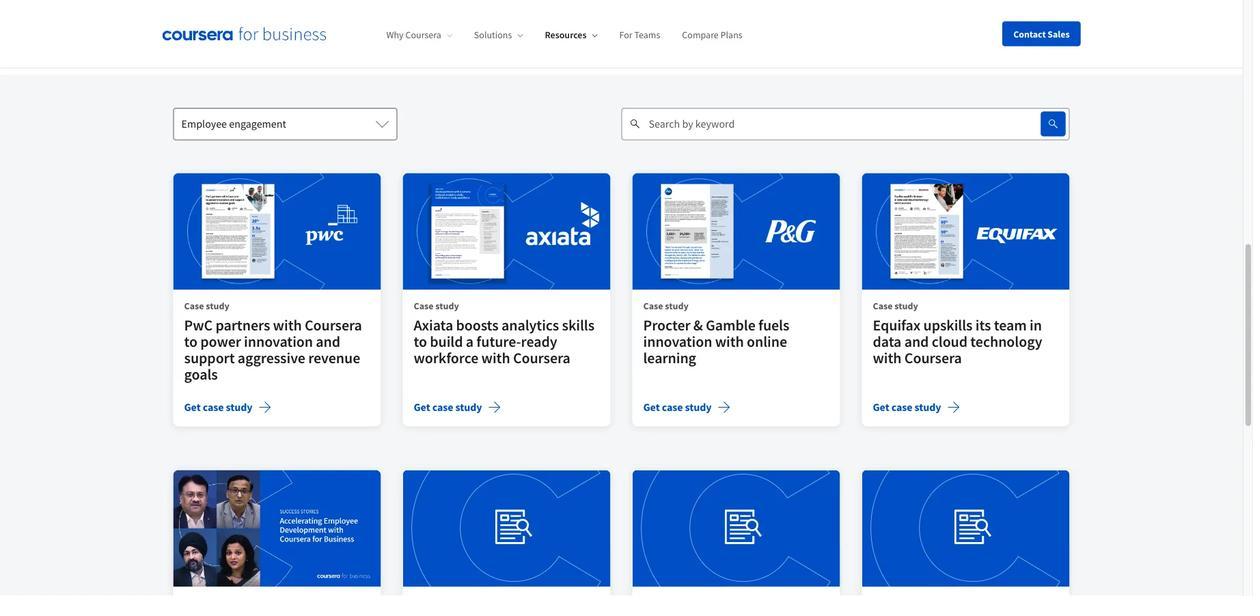 Task type: vqa. For each thing, say whether or not it's contained in the screenshot.
Coursera inside the Case study PwC partners with Coursera to power innovation and support aggressive revenue goals
yes



Task type: locate. For each thing, give the bounding box(es) containing it.
case
[[203, 401, 224, 415], [433, 401, 454, 415], [662, 401, 683, 415], [892, 401, 913, 415]]

1 get from the left
[[184, 401, 201, 415]]

a
[[466, 333, 474, 351]]

get case study button for equifax upskills its team in data and cloud technology with coursera
[[873, 400, 961, 416]]

4 get case study from the left
[[873, 401, 942, 415]]

2 and from the left
[[905, 333, 929, 351]]

case inside case study equifax upskills its team in data and cloud technology with coursera
[[873, 300, 893, 312]]

get down 'workforce' on the bottom of page
[[414, 401, 430, 415]]

to left build
[[414, 333, 427, 351]]

case up procter
[[644, 300, 663, 312]]

2 get case study button from the left
[[414, 400, 502, 416]]

learning
[[644, 349, 697, 368]]

coursera inside case study axiata boosts analytics skills to build a future-ready workforce with coursera
[[513, 349, 571, 368]]

3 case from the left
[[644, 300, 663, 312]]

0 horizontal spatial innovation
[[244, 333, 313, 351]]

2 horizontal spatial case study resource card image
[[862, 471, 1070, 588]]

solutions
[[474, 29, 512, 41]]

with right a
[[482, 349, 510, 368]]

coursera up revenue
[[305, 316, 362, 335]]

2 case from the left
[[414, 300, 434, 312]]

1 case from the left
[[184, 300, 204, 312]]

case for pwc partners with coursera to power innovation and support aggressive revenue goals
[[184, 300, 204, 312]]

axiata image
[[403, 173, 611, 290]]

case for equifax upskills its team in data and cloud technology with coursera
[[873, 300, 893, 312]]

coursera inside case study equifax upskills its team in data and cloud technology with coursera
[[905, 349, 962, 368]]

1 case study resource card image from the left
[[403, 471, 611, 588]]

for teams
[[620, 29, 661, 41]]

case down 'workforce' on the bottom of page
[[433, 401, 454, 415]]

goals
[[184, 365, 218, 384]]

solutions link
[[474, 29, 523, 41]]

2 innovation from the left
[[644, 333, 713, 351]]

with up aggressive
[[273, 316, 302, 335]]

1 case from the left
[[203, 401, 224, 415]]

aggressive
[[238, 349, 306, 368]]

get down 'learning'
[[644, 401, 660, 415]]

coursera down analytics
[[513, 349, 571, 368]]

fuels
[[759, 316, 790, 335]]

data
[[873, 333, 902, 351]]

contact
[[1014, 28, 1046, 40]]

and right aggressive
[[316, 333, 341, 351]]

with
[[273, 316, 302, 335], [716, 333, 744, 351], [482, 349, 510, 368], [873, 349, 902, 368]]

2 to from the left
[[414, 333, 427, 351]]

technology
[[971, 333, 1043, 351]]

1 horizontal spatial and
[[905, 333, 929, 351]]

boosts
[[456, 316, 499, 335]]

to inside case study pwc partners with coursera to power innovation and support aggressive revenue goals
[[184, 333, 198, 351]]

case up pwc
[[184, 300, 204, 312]]

to left power
[[184, 333, 198, 351]]

get down data
[[873, 401, 890, 415]]

team
[[995, 316, 1027, 335]]

0 horizontal spatial and
[[316, 333, 341, 351]]

get case study button for procter & gamble fuels innovation with online learning
[[644, 400, 731, 416]]

with inside case study pwc partners with coursera to power innovation and support aggressive revenue goals
[[273, 316, 302, 335]]

coursera
[[406, 29, 442, 41], [305, 316, 362, 335], [513, 349, 571, 368], [905, 349, 962, 368]]

case up equifax
[[873, 300, 893, 312]]

employee
[[182, 117, 227, 131]]

case study procter & gamble fuels innovation with online learning
[[644, 300, 790, 368]]

case down goals
[[203, 401, 224, 415]]

get case study button for axiata boosts analytics skills to build a future-ready workforce with coursera
[[414, 400, 502, 416]]

1 horizontal spatial to
[[414, 333, 427, 351]]

0 horizontal spatial case study resource card image
[[403, 471, 611, 588]]

study inside case study axiata boosts analytics skills to build a future-ready workforce with coursera
[[436, 300, 459, 312]]

3 get case study button from the left
[[644, 400, 731, 416]]

equifax image
[[862, 173, 1070, 290]]

why coursera link
[[387, 29, 452, 41]]

case
[[184, 300, 204, 312], [414, 300, 434, 312], [644, 300, 663, 312], [873, 300, 893, 312]]

1 and from the left
[[316, 333, 341, 351]]

0 horizontal spatial to
[[184, 333, 198, 351]]

in
[[1030, 316, 1043, 335]]

case down 'learning'
[[662, 401, 683, 415]]

coursera down upskills
[[905, 349, 962, 368]]

3 get from the left
[[644, 401, 660, 415]]

compare plans link
[[683, 29, 743, 41]]

1 to from the left
[[184, 333, 198, 351]]

1 get case study from the left
[[184, 401, 253, 415]]

and right data
[[905, 333, 929, 351]]

study
[[206, 300, 230, 312], [436, 300, 459, 312], [665, 300, 689, 312], [895, 300, 919, 312], [226, 401, 253, 415], [456, 401, 482, 415], [685, 401, 712, 415], [915, 401, 942, 415]]

2 get case study from the left
[[414, 401, 482, 415]]

for teams link
[[620, 29, 661, 41]]

2 case from the left
[[433, 401, 454, 415]]

contact sales
[[1014, 28, 1070, 40]]

3 case from the left
[[662, 401, 683, 415]]

and
[[316, 333, 341, 351], [905, 333, 929, 351]]

equifax
[[873, 316, 921, 335]]

get case study for equifax upskills its team in data and cloud technology with coursera
[[873, 401, 942, 415]]

3 case study resource card image from the left
[[862, 471, 1070, 588]]

get case study for pwc partners with coursera to power innovation and support aggressive revenue goals
[[184, 401, 253, 415]]

2 case study resource card image from the left
[[633, 471, 841, 588]]

case study resource card image
[[403, 471, 611, 588], [633, 471, 841, 588], [862, 471, 1070, 588]]

get for pwc partners with coursera to power innovation and support aggressive revenue goals
[[184, 401, 201, 415]]

case inside case study pwc partners with coursera to power innovation and support aggressive revenue goals
[[184, 300, 204, 312]]

with down equifax
[[873, 349, 902, 368]]

2 get from the left
[[414, 401, 430, 415]]

online
[[747, 333, 788, 351]]

case inside case study axiata boosts analytics skills to build a future-ready workforce with coursera
[[414, 300, 434, 312]]

Search by keyword search field
[[649, 108, 1009, 140]]

case down data
[[892, 401, 913, 415]]

axiata
[[414, 316, 453, 335]]

get
[[184, 401, 201, 415], [414, 401, 430, 415], [644, 401, 660, 415], [873, 401, 890, 415]]

to inside case study axiata boosts analytics skills to build a future-ready workforce with coursera
[[414, 333, 427, 351]]

sales
[[1048, 28, 1070, 40]]

contact sales button
[[1003, 22, 1081, 46]]

case for axiata boosts analytics skills to build a future-ready workforce with coursera
[[414, 300, 434, 312]]

support
[[184, 349, 235, 368]]

get down goals
[[184, 401, 201, 415]]

4 get case study button from the left
[[873, 400, 961, 416]]

4 get from the left
[[873, 401, 890, 415]]

its
[[976, 316, 992, 335]]

with right &
[[716, 333, 744, 351]]

procter
[[644, 316, 691, 335]]

to for pwc
[[184, 333, 198, 351]]

innovation
[[244, 333, 313, 351], [644, 333, 713, 351]]

1 horizontal spatial case study resource card image
[[633, 471, 841, 588]]

3 get case study from the left
[[644, 401, 712, 415]]

4 case from the left
[[873, 300, 893, 312]]

get case study button for pwc partners with coursera to power innovation and support aggressive revenue goals
[[184, 400, 272, 416]]

case for pwc partners with coursera to power innovation and support aggressive revenue goals
[[203, 401, 224, 415]]

get case study button
[[184, 400, 272, 416], [414, 400, 502, 416], [644, 400, 731, 416], [873, 400, 961, 416]]

get case study for procter & gamble fuels innovation with online learning
[[644, 401, 712, 415]]

4 case from the left
[[892, 401, 913, 415]]

and inside case study pwc partners with coursera to power innovation and support aggressive revenue goals
[[316, 333, 341, 351]]

pwc
[[184, 316, 213, 335]]

innovation inside the case study procter & gamble fuels innovation with online learning
[[644, 333, 713, 351]]

skills
[[562, 316, 595, 335]]

employee engagement button
[[173, 108, 398, 140]]

get case study
[[184, 401, 253, 415], [414, 401, 482, 415], [644, 401, 712, 415], [873, 401, 942, 415]]

engagement
[[229, 117, 286, 131]]

1 get case study button from the left
[[184, 400, 272, 416]]

teams
[[635, 29, 661, 41]]

1 horizontal spatial innovation
[[644, 333, 713, 351]]

1 innovation from the left
[[244, 333, 313, 351]]

case for axiata boosts analytics skills to build a future-ready workforce with coursera
[[433, 401, 454, 415]]

case inside the case study procter & gamble fuels innovation with online learning
[[644, 300, 663, 312]]

to
[[184, 333, 198, 351], [414, 333, 427, 351]]

case up axiata
[[414, 300, 434, 312]]

c4b india testimonial resourcetile image
[[173, 471, 381, 588]]

pwc image
[[173, 173, 381, 290]]

get for axiata boosts analytics skills to build a future-ready workforce with coursera
[[414, 401, 430, 415]]



Task type: describe. For each thing, give the bounding box(es) containing it.
future-
[[477, 333, 521, 351]]

to for axiata
[[414, 333, 427, 351]]

with inside case study equifax upskills its team in data and cloud technology with coursera
[[873, 349, 902, 368]]

innovation inside case study pwc partners with coursera to power innovation and support aggressive revenue goals
[[244, 333, 313, 351]]

why
[[387, 29, 404, 41]]

case for procter & gamble fuels innovation with online learning
[[644, 300, 663, 312]]

upskills
[[924, 316, 973, 335]]

case for procter & gamble fuels innovation with online learning
[[662, 401, 683, 415]]

workforce
[[414, 349, 479, 368]]

analytics
[[502, 316, 559, 335]]

coursera inside case study pwc partners with coursera to power innovation and support aggressive revenue goals
[[305, 316, 362, 335]]

study inside case study equifax upskills its team in data and cloud technology with coursera
[[895, 300, 919, 312]]

resources
[[545, 29, 587, 41]]

employee engagement
[[182, 117, 286, 131]]

power
[[200, 333, 241, 351]]

coursera for business image
[[162, 27, 326, 41]]

get for procter & gamble fuels innovation with online learning
[[644, 401, 660, 415]]

coursera right why
[[406, 29, 442, 41]]

ready
[[521, 333, 558, 351]]

case study pwc partners with coursera to power innovation and support aggressive revenue goals
[[184, 300, 362, 384]]

compare
[[683, 29, 719, 41]]

cloud
[[932, 333, 968, 351]]

study inside the case study procter & gamble fuels innovation with online learning
[[665, 300, 689, 312]]

revenue
[[308, 349, 360, 368]]

gamble
[[706, 316, 756, 335]]

study inside case study pwc partners with coursera to power innovation and support aggressive revenue goals
[[206, 300, 230, 312]]

case for equifax upskills its team in data and cloud technology with coursera
[[892, 401, 913, 415]]

partners
[[216, 316, 270, 335]]

search image
[[1048, 119, 1059, 129]]

case study equifax upskills its team in data and cloud technology with coursera
[[873, 300, 1043, 368]]

with inside case study axiata boosts analytics skills to build a future-ready workforce with coursera
[[482, 349, 510, 368]]

with inside the case study procter & gamble fuels innovation with online learning
[[716, 333, 744, 351]]

and inside case study equifax upskills its team in data and cloud technology with coursera
[[905, 333, 929, 351]]

get for equifax upskills its team in data and cloud technology with coursera
[[873, 401, 890, 415]]

get case study for axiata boosts analytics skills to build a future-ready workforce with coursera
[[414, 401, 482, 415]]

plans
[[721, 29, 743, 41]]

resources link
[[545, 29, 598, 41]]

case study axiata boosts analytics skills to build a future-ready workforce with coursera
[[414, 300, 595, 368]]

why coursera
[[387, 29, 442, 41]]

compare plans
[[683, 29, 743, 41]]

for
[[620, 29, 633, 41]]

pg image
[[633, 173, 841, 290]]

&
[[694, 316, 703, 335]]

build
[[430, 333, 463, 351]]



